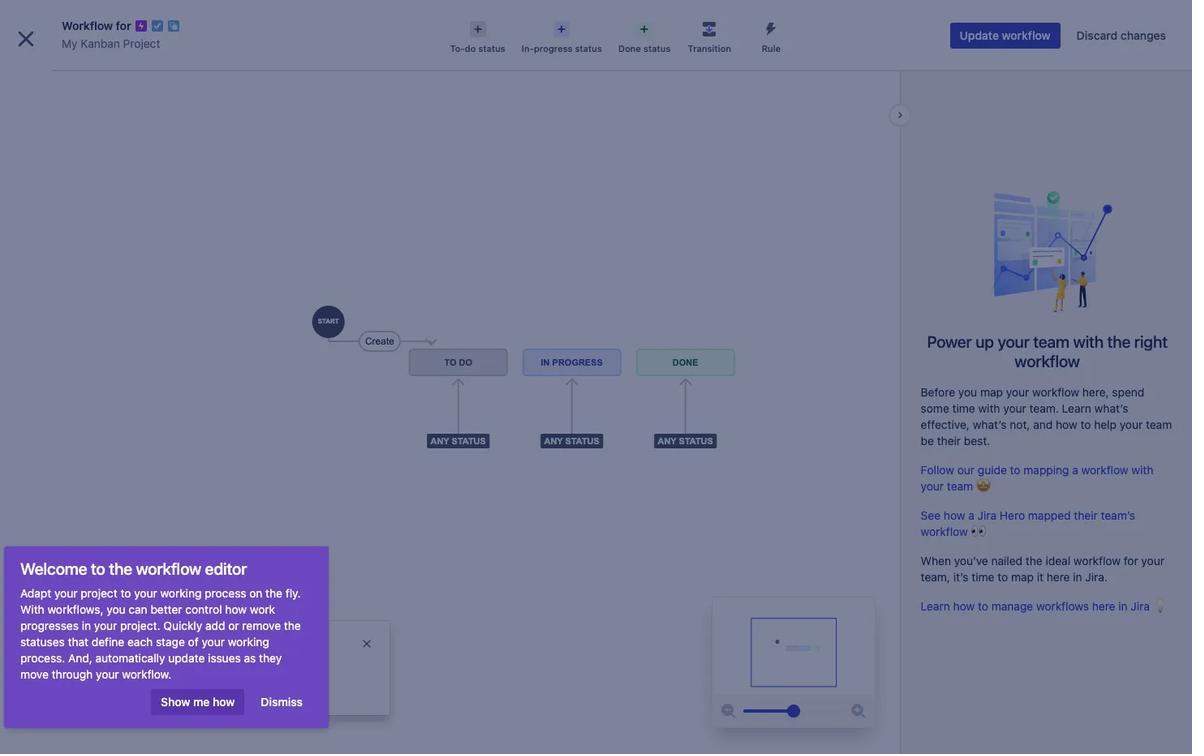 Task type: describe. For each thing, give the bounding box(es) containing it.
back
[[110, 686, 137, 700]]

to left manage
[[978, 600, 989, 614]]

status inside done status popup button
[[644, 43, 671, 54]]

your inside follow our guide to mapping a workflow with your team
[[921, 480, 944, 494]]

right
[[1135, 333, 1168, 352]]

automatically
[[95, 652, 165, 666]]

to up can
[[121, 587, 131, 601]]

process
[[205, 587, 246, 601]]

the right the on
[[266, 587, 283, 601]]

editor
[[205, 560, 247, 579]]

power up your team with the right workflow
[[927, 333, 1168, 371]]

0 vertical spatial my kanban project
[[62, 37, 160, 50]]

on
[[249, 587, 262, 601]]

do
[[465, 43, 476, 54]]

workflow
[[62, 19, 113, 32]]

show me how button
[[151, 690, 245, 716]]

💡
[[1153, 600, 1168, 614]]

your inside when you've nailed the ideal workflow for your team, it's time to map it here in jira.
[[1142, 555, 1165, 569]]

success image
[[78, 635, 97, 654]]

🤩
[[977, 480, 991, 494]]

follow our guide to mapping a workflow with your team
[[921, 464, 1154, 494]]

workflows,
[[48, 603, 104, 617]]

update workflow button
[[950, 23, 1061, 49]]

workflow inside welcome to the workflow editor adapt your project to your working process on the fly. with workflows, you can better control how work progresses in your project. quickly add or remove the statuses that define each stage of your working process. and, automatically update issues as they move through your workflow.
[[136, 560, 201, 579]]

rule
[[762, 43, 781, 54]]

team.
[[1030, 402, 1059, 416]]

add
[[205, 619, 225, 633]]

how inside before you map your workflow here, spend some time with your team. learn what's effective, what's not, and how to help your team be their best.
[[1056, 418, 1078, 432]]

close workflow editor image
[[13, 26, 39, 52]]

best.
[[964, 435, 991, 448]]

up
[[976, 333, 994, 352]]

better
[[151, 603, 182, 617]]

help
[[1094, 418, 1117, 432]]

our
[[958, 464, 975, 478]]

or
[[228, 619, 239, 633]]

has
[[148, 662, 166, 675]]

see
[[921, 509, 941, 523]]

kan-
[[154, 686, 183, 700]]

workflows
[[1037, 600, 1089, 614]]

work
[[250, 603, 275, 617]]

jira.
[[1086, 571, 1108, 585]]

project inside welcome to the workflow editor adapt your project to your working process on the fly. with workflows, you can better control how work progresses in your project. quickly add or remove the statuses that define each stage of your working process. and, automatically update issues as they move through your workflow.
[[81, 587, 117, 601]]

rule button
[[741, 16, 802, 55]]

each
[[127, 636, 153, 649]]

quickly
[[163, 619, 202, 633]]

mapped
[[1028, 509, 1071, 523]]

workflow inside before you map your workflow here, spend some time with your team. learn what's effective, what's not, and how to help your team be their best.
[[1033, 386, 1080, 400]]

here,
[[1083, 386, 1109, 400]]

workflow inside when you've nailed the ideal workflow for your team, it's time to map it here in jira.
[[1074, 555, 1121, 569]]

1 vertical spatial kanban
[[68, 71, 109, 84]]

spend
[[1112, 386, 1145, 400]]

can
[[129, 603, 147, 617]]

project.
[[120, 619, 160, 633]]

with inside power up your team with the right workflow
[[1074, 333, 1104, 352]]

1 horizontal spatial what's
[[1095, 402, 1129, 416]]

in right you're
[[51, 697, 59, 709]]

the inside power up your team with the right workflow
[[1108, 333, 1131, 352]]

progress
[[534, 43, 573, 54]]

learn how to manage workflows here in jira 💡
[[921, 600, 1168, 614]]

ideal
[[1046, 555, 1071, 569]]

be
[[921, 435, 934, 448]]

zoom in image
[[849, 702, 868, 722]]

how inside see how a jira hero mapped their team's workflow
[[944, 509, 966, 523]]

see how a jira hero mapped their team's workflow
[[921, 509, 1136, 539]]

team inside follow our guide to mapping a workflow with your team
[[947, 480, 973, 494]]

that
[[68, 636, 89, 649]]

your inside power up your team with the right workflow
[[998, 333, 1030, 352]]

team,
[[921, 571, 951, 585]]

how inside welcome to the workflow editor adapt your project to your working process on the fly. with workflows, you can better control how work progresses in your project. quickly add or remove the statuses that define each stage of your working process. and, automatically update issues as they move through your workflow.
[[225, 603, 247, 617]]

workflow inside follow our guide to mapping a workflow with your team
[[1082, 464, 1129, 478]]

with inside before you map your workflow here, spend some time with your team. learn what's effective, what's not, and how to help your team be their best.
[[979, 402, 1001, 416]]

to-do status button
[[442, 16, 514, 55]]

a for mapped
[[969, 509, 975, 523]]

you inside before you map your workflow here, spend some time with your team. learn what's effective, what's not, and how to help your team be their best.
[[959, 386, 978, 400]]

update
[[168, 652, 205, 666]]

in left 💡
[[1119, 600, 1128, 614]]

show
[[161, 696, 190, 709]]

their inside before you map your workflow here, spend some time with your team. learn what's effective, what's not, and how to help your team be their best.
[[937, 435, 961, 448]]

issue type updated
[[110, 637, 215, 651]]

you inside welcome to the workflow editor adapt your project to your working process on the fly. with workflows, you can better control how work progresses in your project. quickly add or remove the statuses that define each stage of your working process. and, automatically update issues as they move through your workflow.
[[107, 603, 126, 617]]

update
[[960, 28, 999, 42]]

power
[[927, 333, 972, 352]]

how down it's
[[954, 600, 975, 614]]

it
[[1037, 571, 1044, 585]]

adapt
[[20, 587, 51, 601]]

done status
[[619, 43, 671, 54]]

learn inside before you map your workflow here, spend some time with your team. learn what's effective, what's not, and how to help your team be their best.
[[1062, 402, 1092, 416]]

you're in a team-managed project
[[20, 697, 175, 709]]

manage
[[992, 600, 1034, 614]]

successfully
[[198, 662, 263, 675]]

mapping
[[1024, 464, 1070, 478]]

through
[[52, 668, 93, 682]]

to inside button
[[140, 686, 151, 700]]

jira inside see how a jira hero mapped their team's workflow
[[978, 509, 997, 523]]

to right welcome
[[91, 560, 105, 579]]

1 vertical spatial my
[[49, 71, 65, 84]]

"task"
[[110, 662, 145, 675]]

progresses
[[20, 619, 79, 633]]

welcome
[[20, 560, 87, 579]]

time inside when you've nailed the ideal workflow for your team, it's time to map it here in jira.
[[972, 571, 995, 585]]

create button
[[591, 10, 647, 36]]

been
[[169, 662, 195, 675]]



Task type: vqa. For each thing, say whether or not it's contained in the screenshot.
Testing 0's 0
no



Task type: locate. For each thing, give the bounding box(es) containing it.
to
[[1081, 418, 1091, 432], [1010, 464, 1021, 478], [91, 560, 105, 579], [998, 571, 1008, 585], [121, 587, 131, 601], [978, 600, 989, 614], [140, 686, 151, 700]]

the left right
[[1108, 333, 1131, 352]]

my kanban project link
[[62, 34, 160, 54]]

0 vertical spatial here
[[1047, 571, 1070, 585]]

time down you've
[[972, 571, 995, 585]]

how right see
[[944, 509, 966, 523]]

workflow
[[1002, 28, 1051, 42], [1015, 353, 1080, 371], [1033, 386, 1080, 400], [1082, 464, 1129, 478], [921, 526, 968, 539], [1074, 555, 1121, 569], [136, 560, 201, 579]]

status right the done
[[644, 43, 671, 54]]

project down my kanban project link at the top of page
[[112, 71, 151, 84]]

show me how
[[161, 696, 235, 709]]

with inside follow our guide to mapping a workflow with your team
[[1132, 464, 1154, 478]]

you right before on the bottom of page
[[959, 386, 978, 400]]

what's
[[1095, 402, 1129, 416], [973, 418, 1007, 432]]

here down "ideal"
[[1047, 571, 1070, 585]]

what's up help
[[1095, 402, 1129, 416]]

nailed
[[992, 555, 1023, 569]]

learn for learn more
[[71, 719, 97, 731]]

for up my kanban project link at the top of page
[[116, 19, 131, 32]]

workflow inside power up your team with the right workflow
[[1015, 353, 1080, 371]]

0 vertical spatial working
[[160, 587, 202, 601]]

before
[[921, 386, 956, 400]]

team-
[[70, 697, 98, 709]]

a
[[1073, 464, 1079, 478], [969, 509, 975, 523], [62, 697, 68, 709]]

workflow inside button
[[1002, 28, 1051, 42]]

welcome to the workflow editor adapt your project to your working process on the fly. with workflows, you can better control how work progresses in your project. quickly add or remove the statuses that define each stage of your working process. and, automatically update issues as they move through your workflow.
[[20, 560, 301, 682]]

1 horizontal spatial a
[[969, 509, 975, 523]]

to down the nailed
[[998, 571, 1008, 585]]

dismiss button
[[251, 690, 313, 716]]

time inside before you map your workflow here, spend some time with your team. learn what's effective, what's not, and how to help your team be their best.
[[953, 402, 976, 416]]

0 horizontal spatial learn
[[71, 719, 97, 731]]

me
[[193, 696, 210, 709]]

dismiss image
[[360, 638, 373, 651]]

status inside to-do status popup button
[[478, 43, 506, 54]]

0 vertical spatial jira
[[978, 509, 997, 523]]

here
[[1047, 571, 1070, 585], [1092, 600, 1116, 614]]

1 horizontal spatial for
[[1124, 555, 1139, 569]]

in up the that
[[82, 619, 91, 633]]

time
[[953, 402, 976, 416], [972, 571, 995, 585]]

2 horizontal spatial team
[[1146, 418, 1172, 432]]

0 vertical spatial time
[[953, 402, 976, 416]]

3 status from the left
[[644, 43, 671, 54]]

status inside in-progress status popup button
[[575, 43, 602, 54]]

how inside 'button'
[[213, 696, 235, 709]]

2 vertical spatial a
[[62, 697, 68, 709]]

learn down team-
[[71, 719, 97, 731]]

map inside when you've nailed the ideal workflow for your team, it's time to map it here in jira.
[[1011, 571, 1034, 585]]

changes
[[1121, 28, 1167, 42]]

0 horizontal spatial team
[[947, 480, 973, 494]]

their inside see how a jira hero mapped their team's workflow
[[1074, 509, 1098, 523]]

1 horizontal spatial team
[[1034, 333, 1070, 352]]

to inside before you map your workflow here, spend some time with your team. learn what's effective, what's not, and how to help your team be their best.
[[1081, 418, 1091, 432]]

not,
[[1010, 418, 1031, 432]]

workflow inside see how a jira hero mapped their team's workflow
[[921, 526, 968, 539]]

how right and
[[1056, 418, 1078, 432]]

learn more button
[[71, 719, 124, 732]]

you
[[959, 386, 978, 400], [107, 603, 126, 617]]

you're in the workflow viewfinder, use the arrow keys to move it element
[[712, 598, 875, 696]]

1 vertical spatial learn
[[921, 600, 950, 614]]

my
[[62, 37, 78, 50], [49, 71, 65, 84]]

map inside before you map your workflow here, spend some time with your team. learn what's effective, what's not, and how to help your team be their best.
[[981, 386, 1003, 400]]

Search field
[[884, 10, 1046, 36]]

1 horizontal spatial here
[[1092, 600, 1116, 614]]

1 horizontal spatial learn
[[921, 600, 950, 614]]

1 vertical spatial with
[[979, 402, 1001, 416]]

1 vertical spatial time
[[972, 571, 995, 585]]

Zoom level range field
[[743, 696, 844, 728]]

as
[[244, 652, 256, 666]]

2 vertical spatial with
[[1132, 464, 1154, 478]]

2 status from the left
[[575, 43, 602, 54]]

a inside see how a jira hero mapped their team's workflow
[[969, 509, 975, 523]]

in left jira. at the bottom of page
[[1073, 571, 1083, 585]]

remove
[[242, 619, 281, 633]]

status right 'do'
[[478, 43, 506, 54]]

more
[[100, 719, 124, 731]]

in inside welcome to the workflow editor adapt your project to your working process on the fly. with workflows, you can better control how work progresses in your project. quickly add or remove the statuses that define each stage of your working process. and, automatically update issues as they move through your workflow.
[[82, 619, 91, 633]]

learn more
[[71, 719, 124, 731]]

status for in-progress status
[[575, 43, 602, 54]]

2 horizontal spatial with
[[1132, 464, 1154, 478]]

you're
[[20, 697, 49, 709]]

1 vertical spatial you
[[107, 603, 126, 617]]

done status button
[[610, 16, 679, 55]]

2 vertical spatial team
[[947, 480, 973, 494]]

how up or
[[225, 603, 247, 617]]

0 horizontal spatial status
[[478, 43, 506, 54]]

0 horizontal spatial what's
[[973, 418, 1007, 432]]

learn down the here,
[[1062, 402, 1092, 416]]

for inside when you've nailed the ideal workflow for your team, it's time to map it here in jira.
[[1124, 555, 1139, 569]]

here down jira. at the bottom of page
[[1092, 600, 1116, 614]]

for down team's
[[1124, 555, 1139, 569]]

my inside my kanban project link
[[62, 37, 78, 50]]

1 horizontal spatial you
[[959, 386, 978, 400]]

working up better
[[160, 587, 202, 601]]

in inside when you've nailed the ideal workflow for your team, it's time to map it here in jira.
[[1073, 571, 1083, 585]]

project
[[81, 587, 117, 601], [143, 697, 175, 709]]

0 horizontal spatial their
[[937, 435, 961, 448]]

your
[[998, 333, 1030, 352], [1006, 386, 1030, 400], [1004, 402, 1027, 416], [1120, 418, 1143, 432], [921, 480, 944, 494], [1142, 555, 1165, 569], [54, 587, 78, 601], [134, 587, 157, 601], [94, 619, 117, 633], [202, 636, 225, 649], [96, 668, 119, 682]]

create
[[601, 15, 637, 29]]

1 vertical spatial their
[[1074, 509, 1098, 523]]

0 vertical spatial team
[[1034, 333, 1070, 352]]

2 horizontal spatial learn
[[1062, 402, 1092, 416]]

1 vertical spatial for
[[1124, 555, 1139, 569]]

discard changes
[[1077, 28, 1167, 42]]

a inside follow our guide to mapping a workflow with your team
[[1073, 464, 1079, 478]]

you left can
[[107, 603, 126, 617]]

back to kan-3
[[110, 686, 190, 700]]

managed
[[98, 697, 140, 709]]

move
[[20, 668, 49, 682]]

0 vertical spatial you
[[959, 386, 978, 400]]

status for to-do status
[[478, 43, 506, 54]]

1 horizontal spatial project
[[143, 697, 175, 709]]

to inside when you've nailed the ideal workflow for your team, it's time to map it here in jira.
[[998, 571, 1008, 585]]

my kanban project
[[62, 37, 160, 50], [49, 71, 151, 84]]

0 horizontal spatial here
[[1047, 571, 1070, 585]]

1 vertical spatial here
[[1092, 600, 1116, 614]]

to inside follow our guide to mapping a workflow with your team
[[1010, 464, 1021, 478]]

time up effective,
[[953, 402, 976, 416]]

0 horizontal spatial for
[[116, 19, 131, 32]]

learn
[[1062, 402, 1092, 416], [921, 600, 950, 614], [71, 719, 97, 731]]

jira software image
[[42, 13, 151, 32], [42, 13, 151, 32]]

"task" has been successfully updated.
[[110, 662, 313, 675]]

1 vertical spatial working
[[228, 636, 269, 649]]

status
[[478, 43, 506, 54], [575, 43, 602, 54], [644, 43, 671, 54]]

effective,
[[921, 418, 970, 432]]

to-do status
[[450, 43, 506, 54]]

done
[[619, 43, 641, 54]]

👀
[[971, 526, 986, 539]]

0 vertical spatial learn
[[1062, 402, 1092, 416]]

the up can
[[109, 560, 132, 579]]

0 horizontal spatial working
[[160, 587, 202, 601]]

0 horizontal spatial you
[[107, 603, 126, 617]]

2 horizontal spatial status
[[644, 43, 671, 54]]

primary element
[[10, 0, 884, 45]]

in
[[1073, 571, 1083, 585], [1119, 600, 1128, 614], [82, 619, 91, 633], [51, 697, 59, 709]]

status right progress
[[575, 43, 602, 54]]

0 vertical spatial my
[[62, 37, 78, 50]]

0 vertical spatial project
[[81, 587, 117, 601]]

0 horizontal spatial a
[[62, 697, 68, 709]]

1 vertical spatial map
[[1011, 571, 1034, 585]]

1 horizontal spatial status
[[575, 43, 602, 54]]

a up 👀
[[969, 509, 975, 523]]

and,
[[68, 652, 92, 666]]

1 horizontal spatial their
[[1074, 509, 1098, 523]]

2 vertical spatial learn
[[71, 719, 97, 731]]

learn for learn how to manage workflows here in jira 💡
[[921, 600, 950, 614]]

kanban
[[81, 37, 120, 50], [68, 71, 109, 84]]

1 vertical spatial a
[[969, 509, 975, 523]]

their down effective,
[[937, 435, 961, 448]]

0 vertical spatial a
[[1073, 464, 1079, 478]]

for
[[116, 19, 131, 32], [1124, 555, 1139, 569]]

a right mapping
[[1073, 464, 1079, 478]]

1 status from the left
[[478, 43, 506, 54]]

fly.
[[286, 587, 301, 601]]

0 horizontal spatial jira
[[978, 509, 997, 523]]

project
[[123, 37, 160, 50], [112, 71, 151, 84]]

working up 'as'
[[228, 636, 269, 649]]

type
[[142, 637, 167, 651]]

with
[[20, 603, 44, 617]]

0 vertical spatial their
[[937, 435, 961, 448]]

with up best.
[[979, 402, 1001, 416]]

they
[[259, 652, 282, 666]]

back to kan-3 link
[[110, 686, 190, 700]]

transition button
[[679, 16, 741, 55]]

the up it on the bottom right
[[1026, 555, 1043, 569]]

0 vertical spatial with
[[1074, 333, 1104, 352]]

zoom out image
[[719, 702, 738, 722]]

to left help
[[1081, 418, 1091, 432]]

the inside when you've nailed the ideal workflow for your team, it's time to map it here in jira.
[[1026, 555, 1043, 569]]

learn inside button
[[71, 719, 97, 731]]

map left it on the bottom right
[[1011, 571, 1034, 585]]

2 horizontal spatial a
[[1073, 464, 1079, 478]]

their left team's
[[1074, 509, 1098, 523]]

1 vertical spatial team
[[1146, 418, 1172, 432]]

0 vertical spatial map
[[981, 386, 1003, 400]]

1 horizontal spatial with
[[1074, 333, 1104, 352]]

a left team-
[[62, 697, 68, 709]]

hero
[[1000, 509, 1025, 523]]

jira up 👀
[[978, 509, 997, 523]]

create banner
[[0, 0, 1193, 45]]

1 vertical spatial project
[[143, 697, 175, 709]]

dismiss
[[261, 696, 303, 709]]

it's
[[954, 571, 969, 585]]

with up team's
[[1132, 464, 1154, 478]]

before you map your workflow here, spend some time with your team. learn what's effective, what's not, and how to help your team be their best.
[[921, 386, 1172, 448]]

1 horizontal spatial map
[[1011, 571, 1034, 585]]

you've
[[954, 555, 989, 569]]

in-progress status button
[[514, 16, 610, 55]]

here inside when you've nailed the ideal workflow for your team, it's time to map it here in jira.
[[1047, 571, 1070, 585]]

0 vertical spatial what's
[[1095, 402, 1129, 416]]

to-
[[450, 43, 465, 54]]

1 vertical spatial jira
[[1131, 600, 1150, 614]]

0 horizontal spatial map
[[981, 386, 1003, 400]]

stage
[[156, 636, 185, 649]]

issues
[[208, 652, 241, 666]]

process.
[[20, 652, 65, 666]]

jira left 💡
[[1131, 600, 1150, 614]]

what's up best.
[[973, 418, 1007, 432]]

statuses
[[20, 636, 65, 649]]

0 horizontal spatial project
[[81, 587, 117, 601]]

follow
[[921, 464, 955, 478]]

0 horizontal spatial with
[[979, 402, 1001, 416]]

with
[[1074, 333, 1104, 352], [979, 402, 1001, 416], [1132, 464, 1154, 478]]

group
[[6, 297, 188, 385], [6, 297, 188, 341], [6, 341, 188, 385]]

in-progress status
[[522, 43, 602, 54]]

learn down team,
[[921, 600, 950, 614]]

my kanban project down my kanban project link at the top of page
[[49, 71, 151, 84]]

a for project
[[62, 697, 68, 709]]

back to kan-3 button
[[109, 684, 192, 703]]

control
[[185, 603, 222, 617]]

project down workflow for
[[123, 37, 160, 50]]

update workflow
[[960, 28, 1051, 42]]

0 vertical spatial for
[[116, 19, 131, 32]]

the right remove
[[284, 619, 301, 633]]

map down up
[[981, 386, 1003, 400]]

kanban down my kanban project link at the top of page
[[68, 71, 109, 84]]

guide
[[978, 464, 1007, 478]]

team right help
[[1146, 418, 1172, 432]]

team inside before you map your workflow here, spend some time with your team. learn what's effective, what's not, and how to help your team be their best.
[[1146, 418, 1172, 432]]

1 vertical spatial project
[[112, 71, 151, 84]]

1 horizontal spatial working
[[228, 636, 269, 649]]

when
[[921, 555, 951, 569]]

1 horizontal spatial jira
[[1131, 600, 1150, 614]]

1 vertical spatial my kanban project
[[49, 71, 151, 84]]

team inside power up your team with the right workflow
[[1034, 333, 1070, 352]]

how right the me
[[213, 696, 235, 709]]

to down "workflow."
[[140, 686, 151, 700]]

team's
[[1101, 509, 1136, 523]]

when you've nailed the ideal workflow for your team, it's time to map it here in jira.
[[921, 555, 1165, 585]]

and
[[1034, 418, 1053, 432]]

0 vertical spatial kanban
[[81, 37, 120, 50]]

team down our
[[947, 480, 973, 494]]

working
[[160, 587, 202, 601], [228, 636, 269, 649]]

how
[[1056, 418, 1078, 432], [944, 509, 966, 523], [954, 600, 975, 614], [225, 603, 247, 617], [213, 696, 235, 709]]

0 vertical spatial project
[[123, 37, 160, 50]]

1 vertical spatial what's
[[973, 418, 1007, 432]]

with up the here,
[[1074, 333, 1104, 352]]

kanban down workflow for
[[81, 37, 120, 50]]

team right up
[[1034, 333, 1070, 352]]

my kanban project down workflow for
[[62, 37, 160, 50]]

to right guide
[[1010, 464, 1021, 478]]

transition
[[688, 43, 731, 54]]



